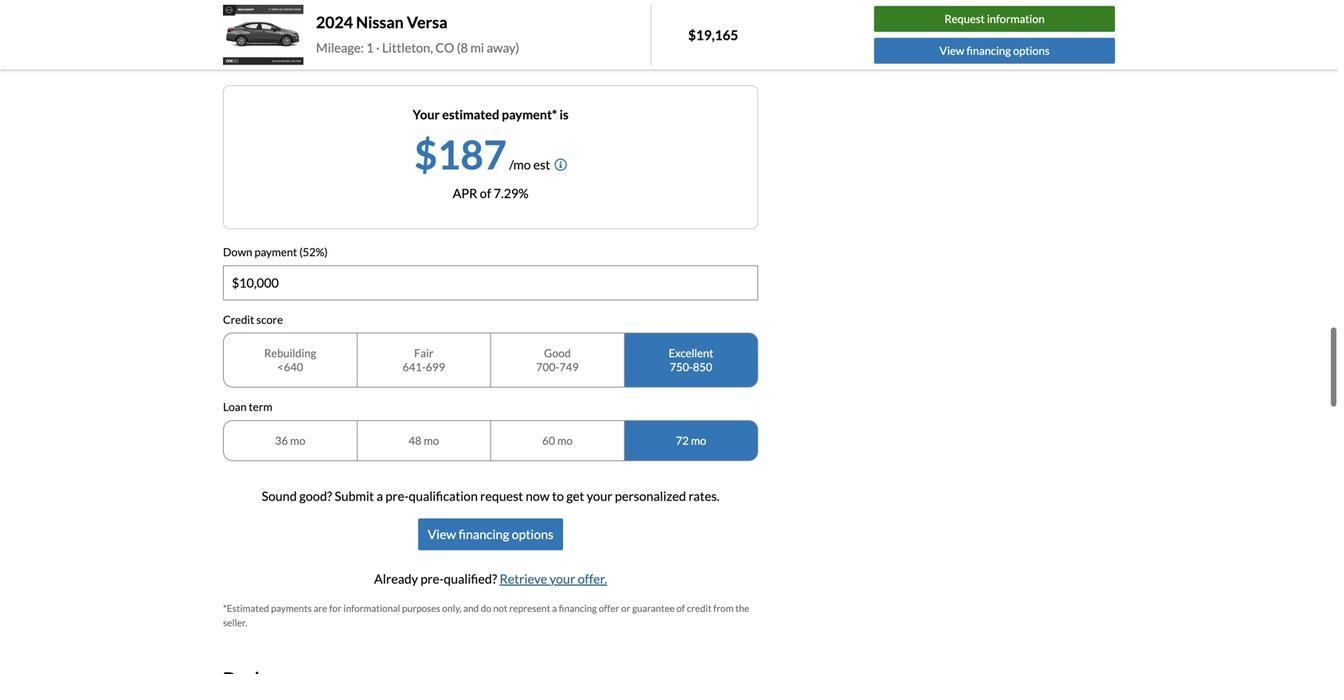 Task type: vqa. For each thing, say whether or not it's contained in the screenshot.
financing associated with view financing options button to the right
yes



Task type: locate. For each thing, give the bounding box(es) containing it.
of left credit
[[677, 603, 685, 615]]

2 vertical spatial financing
[[559, 603, 597, 615]]

0 vertical spatial pre-
[[274, 19, 297, 35]]

1 vertical spatial view financing options button
[[418, 519, 563, 551]]

0 horizontal spatial view financing options button
[[418, 519, 563, 551]]

littleton,
[[382, 40, 433, 55]]

and
[[463, 603, 479, 615]]

shop with real, personalized rates
[[251, 47, 437, 62]]

request
[[480, 489, 523, 504]]

pre- right submit
[[386, 489, 409, 504]]

financing
[[967, 44, 1011, 57], [459, 527, 509, 542], [559, 603, 597, 615]]

1 horizontal spatial your
[[587, 489, 613, 504]]

est
[[533, 157, 550, 173]]

your
[[587, 489, 613, 504], [550, 572, 575, 587]]

1 horizontal spatial personalized
[[615, 489, 686, 504]]

view financing options down sound good? submit a pre-qualification request now to get your personalized rates.
[[428, 527, 554, 542]]

1 horizontal spatial view
[[940, 44, 965, 57]]

0 horizontal spatial financing
[[459, 527, 509, 542]]

1 vertical spatial view financing options
[[428, 527, 554, 542]]

1
[[366, 40, 374, 55]]

1 vertical spatial financing
[[459, 527, 509, 542]]

72
[[676, 434, 689, 448]]

co
[[436, 40, 454, 55]]

0 vertical spatial personalized
[[335, 47, 407, 62]]

to
[[552, 489, 564, 504]]

pre-
[[274, 19, 297, 35], [386, 489, 409, 504], [421, 572, 444, 587]]

1 vertical spatial of
[[677, 603, 685, 615]]

view financing options button down request information button
[[874, 38, 1115, 64]]

personalized left rates.
[[615, 489, 686, 504]]

·
[[376, 40, 380, 55]]

view financing options button down sound good? submit a pre-qualification request now to get your personalized rates.
[[418, 519, 563, 551]]

0 vertical spatial view financing options button
[[874, 38, 1115, 64]]

options down information
[[1013, 44, 1050, 57]]

1 horizontal spatial of
[[677, 603, 685, 615]]

personalized
[[335, 47, 407, 62], [615, 489, 686, 504]]

view financing options
[[940, 44, 1050, 57], [428, 527, 554, 542]]

estimated
[[442, 107, 499, 122]]

1 horizontal spatial view financing options button
[[874, 38, 1115, 64]]

1 vertical spatial pre-
[[386, 489, 409, 504]]

2 vertical spatial pre-
[[421, 572, 444, 587]]

1 horizontal spatial a
[[552, 603, 557, 615]]

financing down request information button
[[967, 44, 1011, 57]]

view financing options button
[[874, 38, 1115, 64], [418, 519, 563, 551]]

0 horizontal spatial personalized
[[335, 47, 407, 62]]

a right represent
[[552, 603, 557, 615]]

0 vertical spatial options
[[1013, 44, 1050, 57]]

1 horizontal spatial pre-
[[386, 489, 409, 504]]

0 horizontal spatial a
[[377, 489, 383, 504]]

3 mo from the left
[[557, 434, 573, 448]]

your estimated payment* is
[[413, 107, 569, 122]]

mo
[[290, 434, 306, 448], [424, 434, 439, 448], [557, 434, 573, 448], [691, 434, 706, 448]]

a inside the *estimated payments are for informational purposes only, and do not represent a financing offer or guarantee of credit from the seller.
[[552, 603, 557, 615]]

sound good? submit a pre-qualification request now to get your personalized rates.
[[262, 489, 720, 504]]

mo right "72"
[[691, 434, 706, 448]]

pre- right get
[[274, 19, 297, 35]]

qualification
[[409, 489, 478, 504]]

real,
[[309, 47, 333, 62]]

2024 nissan versa image
[[223, 5, 303, 65]]

2024 nissan versa mileage: 1 · littleton, co (8 mi away)
[[316, 13, 519, 55]]

for
[[329, 603, 342, 615]]

2 mo from the left
[[424, 434, 439, 448]]

1 horizontal spatial financing
[[559, 603, 597, 615]]

2024
[[316, 13, 353, 32]]

0 horizontal spatial options
[[512, 527, 554, 542]]

qualified?
[[444, 572, 497, 587]]

get pre-qualified
[[251, 19, 346, 35]]

1 vertical spatial view
[[428, 527, 456, 542]]

payment*
[[502, 107, 557, 122]]

information
[[987, 12, 1045, 26]]

offer
[[599, 603, 619, 615]]

0 horizontal spatial your
[[550, 572, 575, 587]]

qualified
[[297, 19, 346, 35]]

is
[[560, 107, 569, 122]]

0 horizontal spatial view financing options
[[428, 527, 554, 542]]

60
[[542, 434, 555, 448]]

options down now
[[512, 527, 554, 542]]

of
[[480, 186, 491, 201], [677, 603, 685, 615]]

personalized down "nissan"
[[335, 47, 407, 62]]

options
[[1013, 44, 1050, 57], [512, 527, 554, 542]]

36
[[275, 434, 288, 448]]

view financing options down request information button
[[940, 44, 1050, 57]]

4 mo from the left
[[691, 434, 706, 448]]

0 vertical spatial of
[[480, 186, 491, 201]]

good?
[[299, 489, 332, 504]]

0 vertical spatial financing
[[967, 44, 1011, 57]]

0 vertical spatial view
[[940, 44, 965, 57]]

away)
[[487, 40, 519, 55]]

view
[[940, 44, 965, 57], [428, 527, 456, 542]]

sound
[[262, 489, 297, 504]]

0 vertical spatial view financing options
[[940, 44, 1050, 57]]

pre- for already
[[421, 572, 444, 587]]

view for the leftmost view financing options button
[[428, 527, 456, 542]]

749
[[559, 361, 579, 374]]

1 mo from the left
[[290, 434, 306, 448]]

1 horizontal spatial options
[[1013, 44, 1050, 57]]

mo right 60
[[557, 434, 573, 448]]

shop
[[251, 47, 279, 62]]

down
[[223, 245, 252, 259]]

from
[[714, 603, 734, 615]]

with
[[281, 47, 306, 62]]

2 horizontal spatial financing
[[967, 44, 1011, 57]]

0 horizontal spatial pre-
[[274, 19, 297, 35]]

2 horizontal spatial pre-
[[421, 572, 444, 587]]

1 vertical spatial personalized
[[615, 489, 686, 504]]

retrieve
[[500, 572, 547, 587]]

view down 'qualification'
[[428, 527, 456, 542]]

36 mo
[[275, 434, 306, 448]]

your left offer.
[[550, 572, 575, 587]]

48
[[409, 434, 422, 448]]

financing down sound good? submit a pre-qualification request now to get your personalized rates.
[[459, 527, 509, 542]]

1 horizontal spatial view financing options
[[940, 44, 1050, 57]]

financing left offer
[[559, 603, 597, 615]]

mo right 36
[[290, 434, 306, 448]]

699
[[426, 361, 445, 374]]

of right apr
[[480, 186, 491, 201]]

pre- up purposes
[[421, 572, 444, 587]]

0 horizontal spatial view
[[428, 527, 456, 542]]

term
[[249, 400, 272, 414]]

mo for 48 mo
[[424, 434, 439, 448]]

1 vertical spatial a
[[552, 603, 557, 615]]

48 mo
[[409, 434, 439, 448]]

credit
[[687, 603, 712, 615]]

your right get
[[587, 489, 613, 504]]

a right submit
[[377, 489, 383, 504]]

credit score
[[223, 313, 283, 327]]

mi
[[471, 40, 484, 55]]

$187
[[414, 130, 507, 178]]

score
[[256, 313, 283, 327]]

good
[[544, 347, 571, 360]]

excellent
[[669, 347, 714, 360]]

72 mo
[[676, 434, 706, 448]]

0 vertical spatial your
[[587, 489, 613, 504]]

$19,165
[[688, 27, 738, 43]]

mo right 48
[[424, 434, 439, 448]]

view down request
[[940, 44, 965, 57]]



Task type: describe. For each thing, give the bounding box(es) containing it.
641-
[[403, 361, 426, 374]]

financing inside the *estimated payments are for informational purposes only, and do not represent a financing offer or guarantee of credit from the seller.
[[559, 603, 597, 615]]

represent
[[509, 603, 550, 615]]

or
[[621, 603, 630, 615]]

(8
[[457, 40, 468, 55]]

mileage:
[[316, 40, 364, 55]]

down payment (52%)
[[223, 245, 328, 259]]

rates
[[409, 47, 437, 62]]

mo for 60 mo
[[557, 434, 573, 448]]

view for right view financing options button
[[940, 44, 965, 57]]

already
[[374, 572, 418, 587]]

$187 /mo est
[[414, 130, 550, 178]]

info circle image
[[554, 159, 567, 171]]

request
[[945, 12, 985, 26]]

offer.
[[578, 572, 607, 587]]

/mo
[[509, 157, 531, 173]]

1 vertical spatial your
[[550, 572, 575, 587]]

(52%)
[[299, 245, 328, 259]]

60 mo
[[542, 434, 573, 448]]

of inside the *estimated payments are for informational purposes only, and do not represent a financing offer or guarantee of credit from the seller.
[[677, 603, 685, 615]]

payments
[[271, 603, 312, 615]]

apr
[[453, 186, 477, 201]]

7.29%
[[494, 186, 529, 201]]

rebuilding
[[264, 347, 316, 360]]

request information button
[[874, 6, 1115, 32]]

0 horizontal spatial of
[[480, 186, 491, 201]]

rates.
[[689, 489, 720, 504]]

*estimated payments are for informational purposes only, and do not represent a financing offer or guarantee of credit from the seller.
[[223, 603, 750, 629]]

*estimated
[[223, 603, 269, 615]]

guarantee
[[632, 603, 675, 615]]

already pre-qualified? retrieve your offer.
[[374, 572, 607, 587]]

now
[[526, 489, 550, 504]]

not
[[493, 603, 508, 615]]

credit
[[223, 313, 254, 327]]

loan term
[[223, 400, 272, 414]]

good 700-749
[[536, 347, 579, 374]]

only,
[[442, 603, 462, 615]]

700-
[[536, 361, 559, 374]]

get
[[251, 19, 272, 35]]

informational
[[343, 603, 400, 615]]

loan
[[223, 400, 247, 414]]

fair 641-699
[[403, 347, 445, 374]]

pre- for get
[[274, 19, 297, 35]]

purposes
[[402, 603, 440, 615]]

are
[[314, 603, 327, 615]]

excellent 750-850
[[669, 347, 714, 374]]

0 vertical spatial a
[[377, 489, 383, 504]]

apr of 7.29%
[[453, 186, 529, 201]]

seller.
[[223, 617, 247, 629]]

mo for 36 mo
[[290, 434, 306, 448]]

750-
[[670, 361, 693, 374]]

nissan
[[356, 13, 404, 32]]

request information
[[945, 12, 1045, 26]]

submit
[[335, 489, 374, 504]]

get
[[566, 489, 584, 504]]

retrieve your offer. link
[[500, 572, 607, 587]]

Down payment (52%) text field
[[224, 266, 758, 300]]

mo for 72 mo
[[691, 434, 706, 448]]

payment
[[255, 245, 297, 259]]

fair
[[414, 347, 434, 360]]

rebuilding <640
[[264, 347, 316, 374]]

<640
[[277, 361, 303, 374]]

do
[[481, 603, 492, 615]]

versa
[[407, 13, 448, 32]]

850
[[693, 361, 713, 374]]

1 vertical spatial options
[[512, 527, 554, 542]]

the
[[736, 603, 750, 615]]



